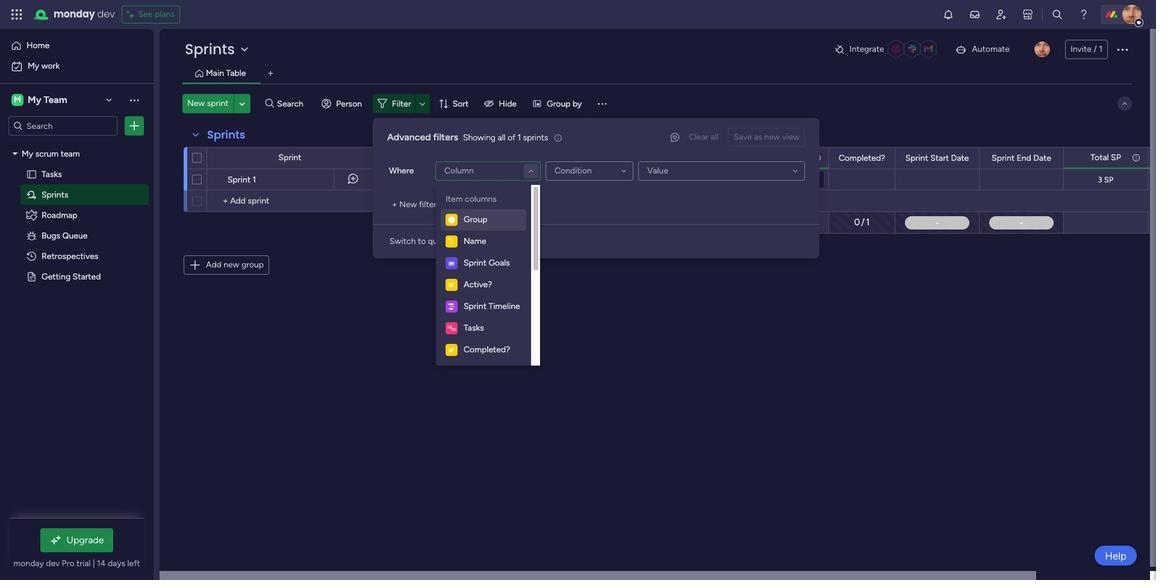 Task type: locate. For each thing, give the bounding box(es) containing it.
filters up the sprint goals field
[[433, 131, 458, 143]]

0 horizontal spatial completed?
[[464, 345, 510, 355]]

0 horizontal spatial sprints
[[432, 174, 457, 184]]

all right clear on the right
[[711, 132, 719, 142]]

1 horizontal spatial monday
[[54, 7, 95, 21]]

Search field
[[274, 95, 310, 112]]

Total SP field
[[1088, 151, 1124, 164]]

1 vertical spatial james peterson image
[[1035, 42, 1050, 57]]

save as new view
[[734, 132, 800, 142]]

new inside new sprint button
[[187, 98, 205, 108]]

0 horizontal spatial active?
[[464, 279, 492, 290]]

group inside add new group button
[[241, 260, 264, 270]]

1 horizontal spatial group
[[547, 98, 571, 109]]

0 vertical spatial new
[[765, 132, 780, 142]]

new for + new filter
[[399, 199, 417, 210]]

sprints right of on the top left
[[523, 132, 548, 142]]

0 vertical spatial dev
[[97, 7, 115, 21]]

m
[[14, 95, 21, 105]]

integrate
[[850, 44, 884, 54]]

by
[[573, 98, 582, 109]]

0 horizontal spatial james peterson image
[[1035, 42, 1050, 57]]

timeline inside field
[[646, 153, 678, 163]]

2 date from the left
[[1034, 153, 1052, 163]]

0 horizontal spatial 0 / 1
[[573, 217, 588, 228]]

these
[[379, 174, 401, 184]]

1 vertical spatial sprints
[[207, 127, 245, 142]]

add new group button
[[184, 255, 269, 275]]

1 vertical spatial sprints
[[432, 174, 457, 184]]

0 vertical spatial my
[[28, 61, 39, 71]]

0 horizontal spatial +
[[392, 199, 397, 210]]

1 horizontal spatial all
[[711, 132, 719, 142]]

columns
[[465, 194, 497, 204]]

search everything image
[[1052, 8, 1064, 20]]

main table
[[206, 68, 246, 78]]

sprints inside field
[[207, 127, 245, 142]]

option
[[0, 142, 154, 145]]

sprints up main on the top of the page
[[185, 39, 235, 59]]

0 horizontal spatial dev
[[46, 558, 60, 569]]

workspace image
[[11, 93, 23, 107]]

1 horizontal spatial timeline
[[646, 153, 678, 163]]

0 vertical spatial sprints
[[523, 132, 548, 142]]

my for my work
[[28, 61, 39, 71]]

sprints up roadmap
[[42, 189, 68, 199]]

group inside + new group button
[[473, 199, 496, 210]]

new
[[187, 98, 205, 108], [399, 199, 417, 210], [454, 199, 471, 210]]

add new group
[[206, 260, 264, 270]]

1 horizontal spatial dev
[[97, 7, 115, 21]]

active? down name
[[464, 279, 492, 290]]

arrow down image
[[415, 96, 430, 111]]

to
[[418, 236, 426, 246]]

options image down workspace options image
[[128, 120, 140, 132]]

1 date from the left
[[951, 153, 969, 163]]

0 vertical spatial options image
[[1115, 42, 1130, 57]]

my inside option
[[28, 61, 39, 71]]

my
[[28, 61, 39, 71], [28, 94, 41, 105], [22, 148, 33, 158]]

queue
[[62, 230, 88, 240]]

public board image
[[26, 270, 37, 282]]

active?
[[566, 153, 595, 163], [464, 279, 492, 290]]

1 horizontal spatial completed?
[[839, 153, 885, 163]]

sprint goals down name
[[464, 258, 510, 268]]

1 vertical spatial sp
[[1105, 175, 1114, 184]]

1 all from the left
[[711, 132, 719, 142]]

0 vertical spatial sp
[[1111, 152, 1121, 162]]

2 0 from the left
[[854, 217, 860, 228]]

0 horizontal spatial goals
[[465, 153, 487, 163]]

1 vertical spatial new
[[224, 260, 239, 270]]

my for my team
[[28, 94, 41, 105]]

2 column information image from the left
[[1132, 153, 1141, 162]]

1 + from the left
[[392, 199, 397, 210]]

Sprints field
[[204, 127, 248, 143]]

sprint end date
[[992, 153, 1052, 163]]

monday for monday dev pro trial | 14 days left
[[13, 558, 44, 569]]

dev left see
[[97, 7, 115, 21]]

2 vertical spatial my
[[22, 148, 33, 158]]

column information image for tasks
[[813, 153, 822, 162]]

0 horizontal spatial 0
[[573, 217, 579, 228]]

name
[[464, 236, 486, 246]]

2 horizontal spatial /
[[1094, 44, 1097, 54]]

home link
[[7, 36, 146, 55]]

end
[[1017, 153, 1032, 163]]

sprint
[[207, 98, 229, 108]]

0 vertical spatial completed?
[[839, 153, 885, 163]]

goals inside field
[[465, 153, 487, 163]]

workspace selection element
[[11, 93, 69, 107]]

days
[[108, 558, 125, 569]]

column information image left the completed? field
[[813, 153, 822, 162]]

2 all from the left
[[498, 132, 506, 142]]

1 horizontal spatial sprints
[[523, 132, 548, 142]]

1 horizontal spatial new
[[765, 132, 780, 142]]

timeline
[[646, 153, 678, 163], [489, 301, 520, 311]]

date right start
[[951, 153, 969, 163]]

0 horizontal spatial monday
[[13, 558, 44, 569]]

work
[[41, 61, 60, 71]]

1 column information image from the left
[[813, 153, 822, 162]]

left
[[127, 558, 140, 569]]

+ inside button
[[392, 199, 397, 210]]

sprints button
[[182, 39, 254, 59]]

+
[[392, 199, 397, 210], [446, 199, 452, 210]]

my left work
[[28, 61, 39, 71]]

dev for monday dev pro trial | 14 days left
[[46, 558, 60, 569]]

1 horizontal spatial active?
[[566, 153, 595, 163]]

new inside + new filter button
[[399, 199, 417, 210]]

monday up home link at the top left of the page
[[54, 7, 95, 21]]

+ inside button
[[446, 199, 452, 210]]

0 horizontal spatial all
[[498, 132, 506, 142]]

0 vertical spatial active?
[[566, 153, 595, 163]]

0 horizontal spatial date
[[951, 153, 969, 163]]

filter button
[[373, 94, 430, 113]]

0 vertical spatial group
[[473, 199, 496, 210]]

started
[[73, 271, 101, 281]]

new right as
[[765, 132, 780, 142]]

1 horizontal spatial james peterson image
[[1123, 5, 1142, 24]]

0 horizontal spatial timeline
[[489, 301, 520, 311]]

Tasks field
[[747, 151, 774, 164]]

1 0 / 1 from the left
[[573, 217, 588, 228]]

my work
[[28, 61, 60, 71]]

all left of on the top left
[[498, 132, 506, 142]]

1 vertical spatial my
[[28, 94, 41, 105]]

0 vertical spatial sprint goals
[[440, 153, 487, 163]]

clear all button
[[684, 128, 724, 147]]

date
[[951, 153, 969, 163], [1034, 153, 1052, 163]]

new inside + new group button
[[454, 199, 471, 210]]

new
[[765, 132, 780, 142], [224, 260, 239, 270]]

+ right filter
[[446, 199, 452, 210]]

1 vertical spatial options image
[[128, 120, 140, 132]]

james peterson image right help image
[[1123, 5, 1142, 24]]

0 vertical spatial goals
[[465, 153, 487, 163]]

sp right 3
[[1105, 175, 1114, 184]]

0 vertical spatial timeline
[[646, 153, 678, 163]]

1 vertical spatial completed?
[[464, 345, 510, 355]]

1 horizontal spatial column information image
[[1132, 153, 1141, 162]]

list box
[[0, 141, 154, 449]]

1 horizontal spatial sprint timeline
[[621, 153, 678, 163]]

invite
[[1071, 44, 1092, 54]]

/
[[1094, 44, 1097, 54], [580, 217, 583, 228], [861, 217, 865, 228]]

1 horizontal spatial +
[[446, 199, 452, 210]]

column information image right the total sp field
[[1132, 153, 1141, 162]]

0 vertical spatial sprint timeline
[[621, 153, 678, 163]]

1 vertical spatial dev
[[46, 558, 60, 569]]

0 horizontal spatial options image
[[128, 120, 140, 132]]

1 vertical spatial sprint timeline
[[464, 301, 520, 311]]

sprints right the
[[432, 174, 457, 184]]

new right the add
[[224, 260, 239, 270]]

my inside list box
[[22, 148, 33, 158]]

options image
[[1115, 42, 1130, 57], [128, 120, 140, 132]]

|
[[93, 558, 95, 569]]

1 horizontal spatial options image
[[1115, 42, 1130, 57]]

1 vertical spatial filters
[[450, 236, 472, 246]]

+ new filter
[[392, 199, 437, 210]]

0 vertical spatial monday
[[54, 7, 95, 21]]

group down goals
[[473, 199, 496, 210]]

sprint inside sprint end date field
[[992, 153, 1015, 163]]

all inside button
[[711, 132, 719, 142]]

0 vertical spatial sprints
[[185, 39, 235, 59]]

2 + from the left
[[446, 199, 452, 210]]

all inside advanced filters showing all of 1 sprints
[[498, 132, 506, 142]]

+ for + new group
[[446, 199, 452, 210]]

2 vertical spatial sprints
[[42, 189, 68, 199]]

0 horizontal spatial sprint timeline
[[464, 301, 520, 311]]

2 horizontal spatial tasks
[[750, 152, 771, 162]]

my right caret down image on the left top
[[22, 148, 33, 158]]

monday
[[54, 7, 95, 21], [13, 558, 44, 569]]

my right workspace icon
[[28, 94, 41, 105]]

new sprint button
[[182, 94, 233, 113]]

filters right quick
[[450, 236, 472, 246]]

1 vertical spatial group
[[464, 214, 488, 225]]

group left the by
[[547, 98, 571, 109]]

group inside group by "popup button"
[[547, 98, 571, 109]]

0 vertical spatial group
[[547, 98, 571, 109]]

active? up condition
[[566, 153, 595, 163]]

1 horizontal spatial date
[[1034, 153, 1052, 163]]

14
[[97, 558, 106, 569]]

group right the add
[[241, 260, 264, 270]]

sp inside field
[[1111, 152, 1121, 162]]

date right end
[[1034, 153, 1052, 163]]

2 horizontal spatial new
[[454, 199, 471, 210]]

0 horizontal spatial new
[[187, 98, 205, 108]]

view
[[782, 132, 800, 142]]

tasks
[[750, 152, 771, 162], [42, 169, 62, 179], [464, 323, 484, 333]]

0 horizontal spatial group
[[241, 260, 264, 270]]

1 horizontal spatial new
[[399, 199, 417, 210]]

tab
[[261, 64, 280, 83]]

options image right invite / 1 button
[[1115, 42, 1130, 57]]

hide
[[499, 98, 517, 109]]

0 horizontal spatial group
[[464, 214, 488, 225]]

sprint
[[279, 152, 301, 163], [440, 153, 463, 163], [621, 153, 644, 163], [906, 153, 929, 163], [992, 153, 1015, 163], [228, 175, 251, 185], [464, 258, 487, 268], [464, 301, 487, 311]]

see plans
[[138, 9, 175, 19]]

column information image
[[813, 153, 822, 162], [1132, 153, 1141, 162]]

sprint goals up column
[[440, 153, 487, 163]]

1 vertical spatial tasks
[[42, 169, 62, 179]]

pro
[[62, 558, 74, 569]]

are
[[403, 174, 415, 184]]

completed? inside field
[[839, 153, 885, 163]]

sprint 1
[[228, 175, 256, 185]]

my inside "workspace selection" element
[[28, 94, 41, 105]]

sp right total
[[1111, 152, 1121, 162]]

+ down these
[[392, 199, 397, 210]]

person button
[[317, 94, 369, 113]]

1 vertical spatial group
[[241, 260, 264, 270]]

group for + new group
[[473, 199, 496, 210]]

angle down image
[[239, 99, 245, 108]]

0 vertical spatial tasks
[[750, 152, 771, 162]]

1 horizontal spatial 0 / 1
[[854, 217, 870, 228]]

james peterson image left invite
[[1035, 42, 1050, 57]]

group
[[547, 98, 571, 109], [464, 214, 488, 225]]

group down + new group on the top of the page
[[464, 214, 488, 225]]

1 vertical spatial timeline
[[489, 301, 520, 311]]

1 horizontal spatial 0
[[854, 217, 860, 228]]

1 vertical spatial goals
[[489, 258, 510, 268]]

sprint start date
[[906, 153, 969, 163]]

sprints for sprints field
[[207, 127, 245, 142]]

getting started
[[42, 271, 101, 281]]

1 horizontal spatial group
[[473, 199, 496, 210]]

dev for monday dev
[[97, 7, 115, 21]]

sprints inside advanced filters showing all of 1 sprints
[[523, 132, 548, 142]]

dev left 'pro'
[[46, 558, 60, 569]]

integrate button
[[829, 37, 946, 62]]

0 horizontal spatial column information image
[[813, 153, 822, 162]]

sprints down sprint
[[207, 127, 245, 142]]

0 horizontal spatial tasks
[[42, 169, 62, 179]]

where
[[389, 166, 414, 176]]

workspace options image
[[128, 94, 140, 106]]

sprint goals
[[440, 153, 487, 163], [464, 258, 510, 268]]

+ new filter button
[[387, 195, 441, 214]]

upgrade button
[[40, 528, 113, 552]]

1 vertical spatial active?
[[464, 279, 492, 290]]

sp for total sp
[[1111, 152, 1121, 162]]

2 vertical spatial tasks
[[464, 323, 484, 333]]

clear all
[[689, 132, 719, 142]]

james peterson image
[[1123, 5, 1142, 24], [1035, 42, 1050, 57]]

monday left 'pro'
[[13, 558, 44, 569]]

home
[[27, 40, 50, 51]]

1 vertical spatial monday
[[13, 558, 44, 569]]

help image
[[1078, 8, 1090, 20]]

task
[[752, 175, 767, 184]]



Task type: describe. For each thing, give the bounding box(es) containing it.
1 inside button
[[1099, 44, 1103, 54]]

my scrum team
[[22, 148, 80, 158]]

help button
[[1095, 546, 1137, 566]]

sprint inside sprint start date field
[[906, 153, 929, 163]]

+ new group button
[[441, 195, 501, 214]]

Search in workspace field
[[25, 119, 101, 133]]

save
[[734, 132, 752, 142]]

advanced
[[387, 131, 431, 143]]

my work option
[[7, 57, 146, 76]]

the
[[417, 174, 430, 184]]

bugs queue
[[42, 230, 88, 240]]

Sprint Goals field
[[437, 151, 490, 165]]

save as new view button
[[728, 128, 805, 147]]

tasks inside field
[[750, 152, 771, 162]]

+ new group
[[446, 199, 496, 210]]

automate button
[[951, 40, 1015, 59]]

showing
[[463, 132, 496, 142]]

Active? field
[[563, 151, 598, 165]]

invite / 1 button
[[1065, 40, 1108, 59]]

my work link
[[7, 57, 146, 76]]

these are the sprints goals
[[379, 174, 479, 184]]

invite / 1
[[1071, 44, 1103, 54]]

column
[[444, 166, 474, 176]]

menu image
[[597, 98, 609, 110]]

collapse image
[[1120, 99, 1130, 108]]

0 vertical spatial filters
[[433, 131, 458, 143]]

start
[[931, 153, 949, 163]]

task 1
[[752, 175, 772, 184]]

add view image
[[268, 69, 273, 78]]

group by button
[[528, 94, 589, 113]]

clear
[[689, 132, 709, 142]]

0 horizontal spatial /
[[580, 217, 583, 228]]

see plans button
[[122, 5, 180, 23]]

upgrade
[[67, 534, 104, 546]]

home option
[[7, 36, 146, 55]]

1 horizontal spatial tasks
[[464, 323, 484, 333]]

main table button
[[203, 67, 249, 80]]

Completed? field
[[836, 151, 888, 165]]

monday for monday dev
[[54, 7, 95, 21]]

sort
[[453, 98, 469, 109]]

date for sprint start date
[[951, 153, 969, 163]]

see
[[138, 9, 153, 19]]

retrospectives
[[42, 251, 98, 261]]

Sprint Timeline field
[[618, 151, 681, 165]]

monday dev pro trial | 14 days left
[[13, 558, 140, 569]]

sprint inside field
[[440, 153, 463, 163]]

group for group
[[464, 214, 488, 225]]

filters inside 'switch to quick filters' button
[[450, 236, 472, 246]]

0 vertical spatial james peterson image
[[1123, 5, 1142, 24]]

switch
[[390, 236, 416, 246]]

tab inside main table tab list
[[261, 64, 280, 83]]

advanced filters showing all of 1 sprints
[[387, 131, 548, 143]]

2 0 / 1 from the left
[[854, 217, 870, 228]]

filter
[[419, 199, 437, 210]]

sprints for 'sprints' 'button'
[[185, 39, 235, 59]]

group for add new group
[[241, 260, 264, 270]]

sprint goals inside the sprint goals field
[[440, 153, 487, 163]]

hide button
[[480, 94, 524, 113]]

of
[[508, 132, 516, 142]]

goals
[[459, 174, 479, 184]]

team
[[61, 148, 80, 158]]

bugs
[[42, 230, 60, 240]]

condition
[[555, 166, 592, 176]]

Sprint End Date field
[[989, 151, 1055, 165]]

trial
[[76, 558, 91, 569]]

new for + new group
[[454, 199, 471, 210]]

roadmap
[[42, 210, 77, 220]]

1 horizontal spatial goals
[[489, 258, 510, 268]]

0 horizontal spatial new
[[224, 260, 239, 270]]

value
[[647, 166, 668, 176]]

my team
[[28, 94, 67, 105]]

3 sp
[[1098, 175, 1114, 184]]

group for group by
[[547, 98, 571, 109]]

add
[[206, 260, 222, 270]]

help
[[1105, 550, 1127, 562]]

3
[[1098, 175, 1103, 184]]

monday marketplace image
[[1022, 8, 1034, 20]]

automate
[[972, 44, 1010, 54]]

sprint inside "sprint timeline" field
[[621, 153, 644, 163]]

/ inside invite / 1 button
[[1094, 44, 1097, 54]]

invite members image
[[996, 8, 1008, 20]]

1 inside advanced filters showing all of 1 sprints
[[518, 132, 521, 142]]

team
[[44, 94, 67, 105]]

list box containing my scrum team
[[0, 141, 154, 449]]

active? inside field
[[566, 153, 595, 163]]

sp for 3 sp
[[1105, 175, 1114, 184]]

1 vertical spatial sprint goals
[[464, 258, 510, 268]]

select product image
[[11, 8, 23, 20]]

getting
[[42, 271, 71, 281]]

caret down image
[[13, 149, 17, 158]]

1 0 from the left
[[573, 217, 579, 228]]

public board image
[[26, 168, 37, 179]]

date for sprint end date
[[1034, 153, 1052, 163]]

total
[[1091, 152, 1109, 162]]

switch to quick filters
[[390, 236, 472, 246]]

new sprint
[[187, 98, 229, 108]]

notifications image
[[943, 8, 955, 20]]

scrum
[[35, 148, 59, 158]]

main
[[206, 68, 224, 78]]

filter
[[392, 98, 411, 109]]

person
[[336, 98, 362, 109]]

table
[[226, 68, 246, 78]]

total sp
[[1091, 152, 1121, 162]]

quick
[[428, 236, 448, 246]]

my for my scrum team
[[22, 148, 33, 158]]

Sprint Start Date field
[[903, 151, 972, 165]]

update feed image
[[969, 8, 981, 20]]

+ for + new filter
[[392, 199, 397, 210]]

plans
[[155, 9, 175, 19]]

main table tab list
[[182, 64, 1132, 84]]

+ Add sprint text field
[[213, 194, 367, 208]]

sprints inside list box
[[42, 189, 68, 199]]

column information image for total sp
[[1132, 153, 1141, 162]]

1 horizontal spatial /
[[861, 217, 865, 228]]

switch to quick filters button
[[385, 232, 477, 251]]

sprint timeline inside field
[[621, 153, 678, 163]]

group by
[[547, 98, 582, 109]]

item columns
[[446, 194, 497, 204]]

v2 search image
[[265, 97, 274, 110]]

v2 user feedback image
[[671, 131, 679, 144]]

as
[[754, 132, 762, 142]]



Task type: vqa. For each thing, say whether or not it's contained in the screenshot.
Heading
no



